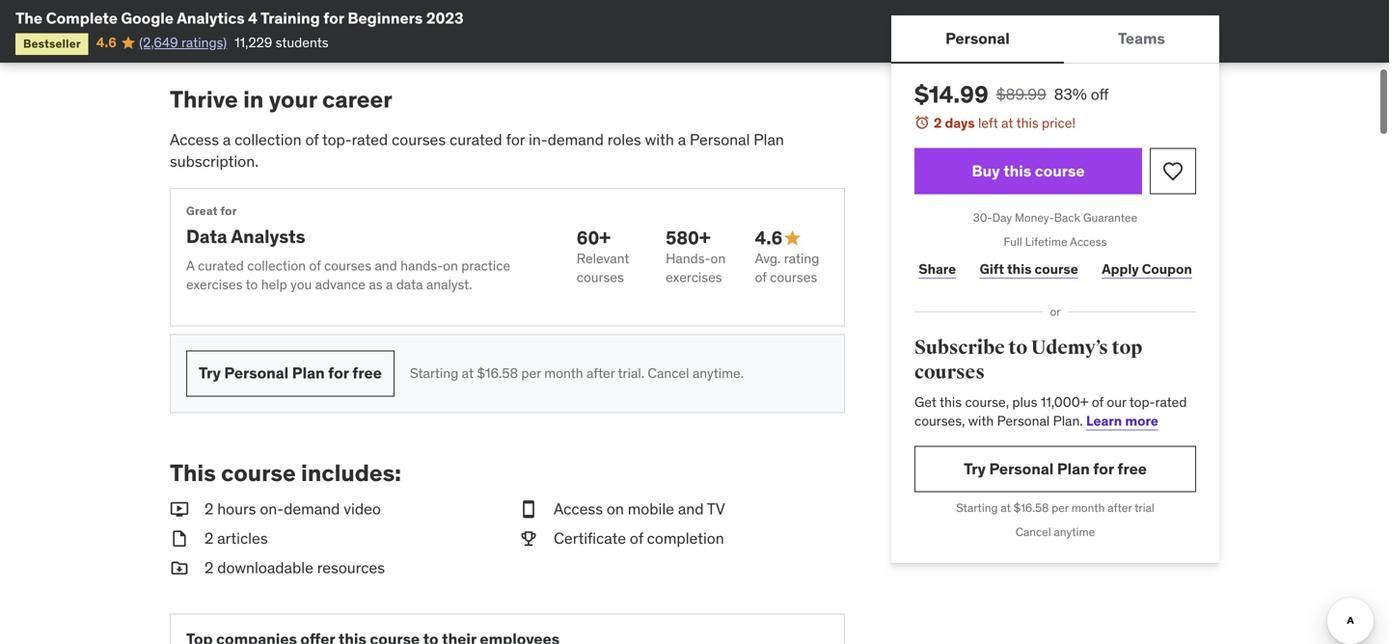Task type: locate. For each thing, give the bounding box(es) containing it.
0 vertical spatial access
[[170, 130, 219, 150]]

0 vertical spatial try
[[199, 364, 221, 383]]

0 vertical spatial and
[[375, 257, 397, 275]]

0 vertical spatial collection
[[235, 130, 302, 150]]

and inside great for data analysts a curated collection of courses and hands-on practice exercises to help you advance as a data analyst.
[[375, 257, 397, 275]]

2 vertical spatial access
[[554, 500, 603, 519]]

on up "analyst."
[[443, 257, 458, 275]]

after left trial
[[1108, 501, 1132, 516]]

access inside 30-day money-back guarantee full lifetime access
[[1070, 234, 1107, 249]]

tab list
[[892, 15, 1220, 64]]

to inside great for data analysts a curated collection of courses and hands-on practice exercises to help you advance as a data analyst.
[[246, 276, 258, 294]]

1 vertical spatial cancel
[[1016, 525, 1052, 540]]

left
[[978, 114, 999, 132]]

1 horizontal spatial exercises
[[666, 269, 722, 286]]

trial
[[1135, 501, 1155, 516]]

0 horizontal spatial plan
[[292, 364, 325, 383]]

of
[[305, 130, 319, 150], [309, 257, 321, 275], [755, 269, 767, 286], [1092, 394, 1104, 411], [630, 529, 643, 549]]

0 vertical spatial with
[[645, 130, 674, 150]]

with inside access a collection of top-rated courses curated for in-demand roles with a personal plan subscription.
[[645, 130, 674, 150]]

beginners
[[348, 8, 423, 28]]

on left mobile
[[607, 500, 624, 519]]

0 vertical spatial after
[[587, 365, 615, 382]]

course,
[[965, 394, 1009, 411]]

for inside access a collection of top-rated courses curated for in-demand roles with a personal plan subscription.
[[506, 130, 525, 150]]

of down access on mobile and tv
[[630, 529, 643, 549]]

0 horizontal spatial on
[[443, 257, 458, 275]]

1 horizontal spatial starting
[[957, 501, 998, 516]]

anytime
[[1054, 525, 1096, 540]]

2 hours on-demand video
[[205, 500, 381, 519]]

try personal plan for free link down plan.
[[915, 446, 1197, 493]]

exercises down a
[[186, 276, 243, 294]]

per for trial
[[1052, 501, 1069, 516]]

1 horizontal spatial try
[[964, 459, 986, 479]]

courses down the rating
[[770, 269, 818, 286]]

month inside starting at $16.58 per month after trial cancel anytime
[[1072, 501, 1105, 516]]

after left trial.
[[587, 365, 615, 382]]

4.6 down complete on the left top
[[96, 34, 117, 51]]

0 horizontal spatial free
[[352, 364, 382, 383]]

1 vertical spatial starting
[[957, 501, 998, 516]]

top- down career
[[322, 130, 352, 150]]

off
[[1091, 84, 1109, 104]]

small image
[[783, 229, 802, 248], [170, 499, 189, 521]]

2 vertical spatial plan
[[1058, 459, 1090, 479]]

month
[[545, 365, 584, 382], [1072, 501, 1105, 516]]

1 horizontal spatial to
[[1009, 336, 1028, 360]]

free down as
[[352, 364, 382, 383]]

personal button
[[892, 15, 1064, 62]]

exercises inside great for data analysts a curated collection of courses and hands-on practice exercises to help you advance as a data analyst.
[[186, 276, 243, 294]]

access up the certificate
[[554, 500, 603, 519]]

access up subscription.
[[170, 130, 219, 150]]

with down course,
[[969, 412, 994, 430]]

try personal plan for free down you
[[199, 364, 382, 383]]

guarantee
[[1084, 210, 1138, 225]]

try for leftmost try personal plan for free link
[[199, 364, 221, 383]]

cancel left anytime
[[1016, 525, 1052, 540]]

days
[[945, 114, 975, 132]]

1 vertical spatial at
[[462, 365, 474, 382]]

demand left roles
[[548, 130, 604, 150]]

free for leftmost try personal plan for free link
[[352, 364, 382, 383]]

1 horizontal spatial month
[[1072, 501, 1105, 516]]

1 vertical spatial demand
[[284, 500, 340, 519]]

1 vertical spatial month
[[1072, 501, 1105, 516]]

0 vertical spatial try personal plan for free link
[[186, 351, 395, 397]]

learn more
[[1087, 412, 1159, 430]]

month for trial
[[1072, 501, 1105, 516]]

this for gift
[[1007, 260, 1032, 278]]

on inside great for data analysts a curated collection of courses and hands-on practice exercises to help you advance as a data analyst.
[[443, 257, 458, 275]]

1 horizontal spatial access
[[554, 500, 603, 519]]

1 vertical spatial $16.58
[[1014, 501, 1049, 516]]

1 vertical spatial free
[[1118, 459, 1147, 479]]

to inside subscribe to udemy's top courses
[[1009, 336, 1028, 360]]

2 left 'articles'
[[205, 529, 214, 549]]

0 vertical spatial demand
[[548, 130, 604, 150]]

certificate of completion
[[554, 529, 724, 549]]

get this course, plus 11,000+ of our top-rated courses, with personal plan.
[[915, 394, 1187, 430]]

at inside starting at $16.58 per month after trial cancel anytime
[[1001, 501, 1011, 516]]

0 horizontal spatial $16.58
[[477, 365, 518, 382]]

analyst.
[[426, 276, 472, 294]]

this right buy
[[1004, 161, 1032, 181]]

collection down thrive in your career
[[235, 130, 302, 150]]

0 horizontal spatial rated
[[352, 130, 388, 150]]

1 vertical spatial try
[[964, 459, 986, 479]]

courses inside subscribe to udemy's top courses
[[915, 361, 985, 385]]

includes:
[[301, 459, 401, 488]]

anytime.
[[693, 365, 744, 382]]

wishlist image
[[1162, 160, 1185, 183]]

exercises
[[666, 269, 722, 286], [186, 276, 243, 294]]

free up trial
[[1118, 459, 1147, 479]]

1 horizontal spatial small image
[[783, 229, 802, 248]]

1 vertical spatial try personal plan for free link
[[915, 446, 1197, 493]]

this for get
[[940, 394, 962, 411]]

0 vertical spatial try personal plan for free
[[199, 364, 382, 383]]

0 horizontal spatial access
[[170, 130, 219, 150]]

to left help
[[246, 276, 258, 294]]

2 horizontal spatial plan
[[1058, 459, 1090, 479]]

personal up $14.99
[[946, 28, 1010, 48]]

rated
[[352, 130, 388, 150], [1156, 394, 1187, 411]]

collection up help
[[247, 257, 306, 275]]

0 vertical spatial plan
[[754, 130, 784, 150]]

1 vertical spatial to
[[1009, 336, 1028, 360]]

to left udemy's
[[1009, 336, 1028, 360]]

teams button
[[1064, 15, 1220, 62]]

personal inside access a collection of top-rated courses curated for in-demand roles with a personal plan subscription.
[[690, 130, 750, 150]]

courses inside great for data analysts a curated collection of courses and hands-on practice exercises to help you advance as a data analyst.
[[324, 257, 372, 275]]

access down back
[[1070, 234, 1107, 249]]

of up you
[[309, 257, 321, 275]]

0 vertical spatial to
[[246, 276, 258, 294]]

this
[[170, 459, 216, 488]]

curated left in-
[[450, 130, 502, 150]]

starting down courses,
[[957, 501, 998, 516]]

a up subscription.
[[223, 130, 231, 150]]

this
[[1017, 114, 1039, 132], [1004, 161, 1032, 181], [1007, 260, 1032, 278], [940, 394, 962, 411]]

starting at $16.58 per month after trial. cancel anytime.
[[410, 365, 744, 382]]

for right great
[[221, 203, 237, 218]]

small image
[[519, 499, 538, 521], [170, 528, 189, 550], [519, 528, 538, 550], [170, 558, 189, 579]]

top- up more
[[1130, 394, 1156, 411]]

1 vertical spatial collection
[[247, 257, 306, 275]]

day
[[993, 210, 1012, 225]]

0 horizontal spatial with
[[645, 130, 674, 150]]

small image up the rating
[[783, 229, 802, 248]]

udemy's
[[1031, 336, 1109, 360]]

2 vertical spatial at
[[1001, 501, 1011, 516]]

apply coupon
[[1102, 260, 1193, 278]]

0 horizontal spatial month
[[545, 365, 584, 382]]

0 horizontal spatial cancel
[[648, 365, 689, 382]]

rated down career
[[352, 130, 388, 150]]

with right roles
[[645, 130, 674, 150]]

1 vertical spatial access
[[1070, 234, 1107, 249]]

personal right roles
[[690, 130, 750, 150]]

0 horizontal spatial curated
[[198, 257, 244, 275]]

course inside button
[[1035, 161, 1085, 181]]

try personal plan for free down plan.
[[964, 459, 1147, 479]]

courses,
[[915, 412, 965, 430]]

after for trial
[[1108, 501, 1132, 516]]

personal down plus
[[998, 412, 1050, 430]]

1 horizontal spatial rated
[[1156, 394, 1187, 411]]

of down the your
[[305, 130, 319, 150]]

2
[[934, 114, 942, 132], [205, 500, 214, 519], [205, 529, 214, 549], [205, 558, 214, 578]]

on down '580+'
[[711, 250, 726, 267]]

apply
[[1102, 260, 1139, 278]]

cancel right trial.
[[648, 365, 689, 382]]

access for access on mobile and tv
[[554, 500, 603, 519]]

0 vertical spatial rated
[[352, 130, 388, 150]]

$14.99 $89.99 83% off
[[915, 80, 1109, 109]]

cancel inside 'thrive in your career' element
[[648, 365, 689, 382]]

hands-
[[666, 250, 711, 267]]

demand down this course includes:
[[284, 500, 340, 519]]

try inside 'thrive in your career' element
[[199, 364, 221, 383]]

$16.58 for starting at $16.58 per month after trial. cancel anytime.
[[477, 365, 518, 382]]

1 vertical spatial plan
[[292, 364, 325, 383]]

gift
[[980, 260, 1004, 278]]

completion
[[647, 529, 724, 549]]

of down avg.
[[755, 269, 767, 286]]

this right gift
[[1007, 260, 1032, 278]]

2 for 2 hours on-demand video
[[205, 500, 214, 519]]

2 down 2 articles on the left of the page
[[205, 558, 214, 578]]

0 horizontal spatial after
[[587, 365, 615, 382]]

0 horizontal spatial to
[[246, 276, 258, 294]]

course inside 'link'
[[1035, 260, 1079, 278]]

1 horizontal spatial top-
[[1130, 394, 1156, 411]]

of inside access a collection of top-rated courses curated for in-demand roles with a personal plan subscription.
[[305, 130, 319, 150]]

a right roles
[[678, 130, 686, 150]]

0 vertical spatial month
[[545, 365, 584, 382]]

0 vertical spatial curated
[[450, 130, 502, 150]]

courses down relevant
[[577, 269, 624, 286]]

2 for 2 days left at this price!
[[934, 114, 942, 132]]

month up anytime
[[1072, 501, 1105, 516]]

for left in-
[[506, 130, 525, 150]]

4.6 inside 'thrive in your career' element
[[755, 226, 783, 250]]

demand
[[548, 130, 604, 150], [284, 500, 340, 519]]

1 vertical spatial after
[[1108, 501, 1132, 516]]

content.
[[334, 17, 386, 34]]

free inside 'thrive in your career' element
[[352, 364, 382, 383]]

small image down this
[[170, 499, 189, 521]]

per inside starting at $16.58 per month after trial cancel anytime
[[1052, 501, 1069, 516]]

2 right the alarm icon at the right
[[934, 114, 942, 132]]

plus
[[1013, 394, 1038, 411]]

2 left hours at the left of the page
[[205, 500, 214, 519]]

1 horizontal spatial try personal plan for free link
[[915, 446, 1197, 493]]

course down 'lifetime'
[[1035, 260, 1079, 278]]

course
[[1035, 161, 1085, 181], [1035, 260, 1079, 278], [221, 459, 296, 488]]

your
[[269, 85, 317, 114]]

1 vertical spatial rated
[[1156, 394, 1187, 411]]

on
[[711, 250, 726, 267], [443, 257, 458, 275], [607, 500, 624, 519]]

of inside get this course, plus 11,000+ of our top-rated courses, with personal plan.
[[1092, 394, 1104, 411]]

a right as
[[386, 276, 393, 294]]

try personal plan for free for the bottommost try personal plan for free link
[[964, 459, 1147, 479]]

at for starting at $16.58 per month after trial. cancel anytime.
[[462, 365, 474, 382]]

0 vertical spatial starting
[[410, 365, 459, 382]]

1 horizontal spatial 4.6
[[755, 226, 783, 250]]

1 vertical spatial top-
[[1130, 394, 1156, 411]]

cancel
[[648, 365, 689, 382], [1016, 525, 1052, 540]]

and up as
[[375, 257, 397, 275]]

per for trial.
[[522, 365, 541, 382]]

small image for 2 articles
[[170, 528, 189, 550]]

after
[[587, 365, 615, 382], [1108, 501, 1132, 516]]

1 horizontal spatial free
[[1118, 459, 1147, 479]]

starting inside 'thrive in your career' element
[[410, 365, 459, 382]]

4.6 up avg.
[[755, 226, 783, 250]]

courses inside 60+ relevant courses
[[577, 269, 624, 286]]

0 vertical spatial free
[[352, 364, 382, 383]]

rated up more
[[1156, 394, 1187, 411]]

articles
[[217, 529, 268, 549]]

starting inside starting at $16.58 per month after trial cancel anytime
[[957, 501, 998, 516]]

cancel for anytime.
[[648, 365, 689, 382]]

cancel for anytime
[[1016, 525, 1052, 540]]

per inside 'thrive in your career' element
[[522, 365, 541, 382]]

0 vertical spatial top-
[[322, 130, 352, 150]]

learn
[[1087, 412, 1123, 430]]

on-
[[260, 500, 284, 519]]

this inside get this course, plus 11,000+ of our top-rated courses, with personal plan.
[[940, 394, 962, 411]]

1 vertical spatial per
[[1052, 501, 1069, 516]]

course up on-
[[221, 459, 296, 488]]

subscribe
[[915, 336, 1005, 360]]

this inside 'link'
[[1007, 260, 1032, 278]]

1 vertical spatial small image
[[170, 499, 189, 521]]

month left trial.
[[545, 365, 584, 382]]

trial.
[[618, 365, 645, 382]]

on inside 580+ hands-on exercises
[[711, 250, 726, 267]]

0 vertical spatial $16.58
[[477, 365, 518, 382]]

courses up advance
[[324, 257, 372, 275]]

small image inside 'thrive in your career' element
[[783, 229, 802, 248]]

0 vertical spatial small image
[[783, 229, 802, 248]]

try personal plan for free for leftmost try personal plan for free link
[[199, 364, 382, 383]]

1 vertical spatial try personal plan for free
[[964, 459, 1147, 479]]

1 vertical spatial curated
[[198, 257, 244, 275]]

for down advance
[[328, 364, 349, 383]]

try personal plan for free link down you
[[186, 351, 395, 397]]

plan for the bottommost try personal plan for free link
[[1058, 459, 1090, 479]]

of left our on the bottom
[[1092, 394, 1104, 411]]

courses
[[392, 130, 446, 150], [324, 257, 372, 275], [577, 269, 624, 286], [770, 269, 818, 286], [915, 361, 985, 385]]

0 vertical spatial at
[[1002, 114, 1014, 132]]

optimize website content.
[[225, 17, 386, 34]]

1 horizontal spatial a
[[386, 276, 393, 294]]

1 horizontal spatial with
[[969, 412, 994, 430]]

thrive
[[170, 85, 238, 114]]

top-
[[322, 130, 352, 150], [1130, 394, 1156, 411]]

a inside great for data analysts a curated collection of courses and hands-on practice exercises to help you advance as a data analyst.
[[386, 276, 393, 294]]

1 horizontal spatial cancel
[[1016, 525, 1052, 540]]

2 horizontal spatial access
[[1070, 234, 1107, 249]]

month inside 'thrive in your career' element
[[545, 365, 584, 382]]

0 horizontal spatial and
[[375, 257, 397, 275]]

1 horizontal spatial per
[[1052, 501, 1069, 516]]

0 vertical spatial cancel
[[648, 365, 689, 382]]

0 horizontal spatial small image
[[170, 499, 189, 521]]

1 horizontal spatial curated
[[450, 130, 502, 150]]

apply coupon button
[[1098, 250, 1197, 289]]

1 vertical spatial course
[[1035, 260, 1079, 278]]

curated
[[450, 130, 502, 150], [198, 257, 244, 275]]

11,000+
[[1041, 394, 1089, 411]]

help
[[261, 276, 287, 294]]

0 horizontal spatial try
[[199, 364, 221, 383]]

access inside access a collection of top-rated courses curated for in-demand roles with a personal plan subscription.
[[170, 130, 219, 150]]

0 horizontal spatial top-
[[322, 130, 352, 150]]

top- inside access a collection of top-rated courses curated for in-demand roles with a personal plan subscription.
[[322, 130, 352, 150]]

1 horizontal spatial and
[[678, 500, 704, 519]]

this up courses,
[[940, 394, 962, 411]]

buy this course
[[972, 161, 1085, 181]]

0 horizontal spatial try personal plan for free
[[199, 364, 382, 383]]

1 horizontal spatial demand
[[548, 130, 604, 150]]

$16.58 inside starting at $16.58 per month after trial cancel anytime
[[1014, 501, 1049, 516]]

1 vertical spatial with
[[969, 412, 994, 430]]

google
[[121, 8, 174, 28]]

1 horizontal spatial plan
[[754, 130, 784, 150]]

courses down career
[[392, 130, 446, 150]]

$16.58
[[477, 365, 518, 382], [1014, 501, 1049, 516]]

month for trial.
[[545, 365, 584, 382]]

at for starting at $16.58 per month after trial cancel anytime
[[1001, 501, 1011, 516]]

0 vertical spatial per
[[522, 365, 541, 382]]

2 vertical spatial course
[[221, 459, 296, 488]]

this inside button
[[1004, 161, 1032, 181]]

try personal plan for free
[[199, 364, 382, 383], [964, 459, 1147, 479]]

and left tv
[[678, 500, 704, 519]]

0 horizontal spatial exercises
[[186, 276, 243, 294]]

exercises down the hands-
[[666, 269, 722, 286]]

$16.58 inside 'thrive in your career' element
[[477, 365, 518, 382]]

1 horizontal spatial $16.58
[[1014, 501, 1049, 516]]

courses down subscribe
[[915, 361, 985, 385]]

at inside 'thrive in your career' element
[[462, 365, 474, 382]]

starting down "analyst."
[[410, 365, 459, 382]]

try for the bottommost try personal plan for free link
[[964, 459, 986, 479]]

course up back
[[1035, 161, 1085, 181]]

try personal plan for free inside 'thrive in your career' element
[[199, 364, 382, 383]]

1 vertical spatial 4.6
[[755, 226, 783, 250]]

cancel inside starting at $16.58 per month after trial cancel anytime
[[1016, 525, 1052, 540]]

curated inside access a collection of top-rated courses curated for in-demand roles with a personal plan subscription.
[[450, 130, 502, 150]]

30-
[[974, 210, 993, 225]]

2 horizontal spatial on
[[711, 250, 726, 267]]

0 horizontal spatial starting
[[410, 365, 459, 382]]

1 horizontal spatial after
[[1108, 501, 1132, 516]]

personal inside personal button
[[946, 28, 1010, 48]]

you
[[291, 276, 312, 294]]

$14.99
[[915, 80, 989, 109]]

after inside starting at $16.58 per month after trial cancel anytime
[[1108, 501, 1132, 516]]

price!
[[1042, 114, 1076, 132]]

buy this course button
[[915, 148, 1143, 195]]

0 vertical spatial course
[[1035, 161, 1085, 181]]

after inside 'thrive in your career' element
[[587, 365, 615, 382]]

curated right a
[[198, 257, 244, 275]]



Task type: vqa. For each thing, say whether or not it's contained in the screenshot.
Featured
no



Task type: describe. For each thing, give the bounding box(es) containing it.
after for trial.
[[587, 365, 615, 382]]

great for data analysts a curated collection of courses and hands-on practice exercises to help you advance as a data analyst.
[[186, 203, 511, 294]]

tv
[[707, 500, 725, 519]]

our
[[1107, 394, 1127, 411]]

collection inside great for data analysts a curated collection of courses and hands-on practice exercises to help you advance as a data analyst.
[[247, 257, 306, 275]]

more
[[1126, 412, 1159, 430]]

60+ relevant courses
[[577, 226, 630, 286]]

rating
[[784, 250, 820, 267]]

access on mobile and tv
[[554, 500, 725, 519]]

83%
[[1055, 84, 1087, 104]]

coupon
[[1142, 260, 1193, 278]]

plan for leftmost try personal plan for free link
[[292, 364, 325, 383]]

free for the bottommost try personal plan for free link
[[1118, 459, 1147, 479]]

starting at $16.58 per month after trial cancel anytime
[[957, 501, 1155, 540]]

starting for starting at $16.58 per month after trial. cancel anytime.
[[410, 365, 459, 382]]

collection inside access a collection of top-rated courses curated for in-demand roles with a personal plan subscription.
[[235, 130, 302, 150]]

580+ hands-on exercises
[[666, 226, 726, 286]]

11,229
[[235, 34, 272, 51]]

0 horizontal spatial demand
[[284, 500, 340, 519]]

certificate
[[554, 529, 626, 549]]

courses inside access a collection of top-rated courses curated for in-demand roles with a personal plan subscription.
[[392, 130, 446, 150]]

data analysts link
[[186, 225, 306, 248]]

2 days left at this price!
[[934, 114, 1076, 132]]

this course includes:
[[170, 459, 401, 488]]

(2,649
[[139, 34, 178, 51]]

website
[[282, 17, 331, 34]]

data
[[186, 225, 227, 248]]

personal down help
[[224, 364, 289, 383]]

share
[[919, 260, 956, 278]]

of inside great for data analysts a curated collection of courses and hands-on practice exercises to help you advance as a data analyst.
[[309, 257, 321, 275]]

0 horizontal spatial a
[[223, 130, 231, 150]]

rated inside get this course, plus 11,000+ of our top-rated courses, with personal plan.
[[1156, 394, 1187, 411]]

small image for 2 downloadable resources
[[170, 558, 189, 579]]

subscribe to udemy's top courses
[[915, 336, 1143, 385]]

courses inside avg. rating of courses
[[770, 269, 818, 286]]

in-
[[529, 130, 548, 150]]

demand inside access a collection of top-rated courses curated for in-demand roles with a personal plan subscription.
[[548, 130, 604, 150]]

the
[[15, 8, 43, 28]]

$16.58 for starting at $16.58 per month after trial cancel anytime
[[1014, 501, 1049, 516]]

curated inside great for data analysts a curated collection of courses and hands-on practice exercises to help you advance as a data analyst.
[[198, 257, 244, 275]]

(2,649 ratings)
[[139, 34, 227, 51]]

personal inside get this course, plus 11,000+ of our top-rated courses, with personal plan.
[[998, 412, 1050, 430]]

hands-
[[401, 257, 443, 275]]

get
[[915, 394, 937, 411]]

resources
[[317, 558, 385, 578]]

xsmall image
[[194, 16, 209, 35]]

course for gift this course
[[1035, 260, 1079, 278]]

alarm image
[[915, 115, 930, 130]]

optimize
[[225, 17, 279, 34]]

2 horizontal spatial a
[[678, 130, 686, 150]]

the complete google analytics 4 training for beginners 2023
[[15, 8, 464, 28]]

thrive in your career element
[[170, 85, 845, 413]]

2 for 2 downloadable resources
[[205, 558, 214, 578]]

share button
[[915, 250, 961, 289]]

$89.99
[[997, 84, 1047, 104]]

for up students
[[324, 8, 344, 28]]

for inside great for data analysts a curated collection of courses and hands-on practice exercises to help you advance as a data analyst.
[[221, 203, 237, 218]]

small image for certificate of completion
[[519, 528, 538, 550]]

of inside avg. rating of courses
[[755, 269, 767, 286]]

access a collection of top-rated courses curated for in-demand roles with a personal plan subscription.
[[170, 130, 784, 171]]

students
[[276, 34, 329, 51]]

thrive in your career
[[170, 85, 392, 114]]

learn more link
[[1087, 412, 1159, 430]]

580+
[[666, 226, 711, 250]]

video
[[344, 500, 381, 519]]

gift this course
[[980, 260, 1079, 278]]

small image for access on mobile and tv
[[519, 499, 538, 521]]

relevant
[[577, 250, 630, 267]]

mobile
[[628, 500, 675, 519]]

bestseller
[[23, 36, 81, 51]]

top
[[1112, 336, 1143, 360]]

teams
[[1118, 28, 1166, 48]]

2 downloadable resources
[[205, 558, 385, 578]]

avg. rating of courses
[[755, 250, 820, 286]]

4
[[248, 8, 258, 28]]

11,229 students
[[235, 34, 329, 51]]

this for buy
[[1004, 161, 1032, 181]]

gift this course link
[[976, 250, 1083, 289]]

this down $89.99
[[1017, 114, 1039, 132]]

as
[[369, 276, 383, 294]]

subscription.
[[170, 151, 259, 171]]

access for access a collection of top-rated courses curated for in-demand roles with a personal plan subscription.
[[170, 130, 219, 150]]

a
[[186, 257, 195, 275]]

avg.
[[755, 250, 781, 267]]

data
[[396, 276, 423, 294]]

lifetime
[[1025, 234, 1068, 249]]

practice
[[462, 257, 511, 275]]

roles
[[608, 130, 641, 150]]

great
[[186, 203, 218, 218]]

full
[[1004, 234, 1023, 249]]

personal up starting at $16.58 per month after trial cancel anytime
[[990, 459, 1054, 479]]

tab list containing personal
[[892, 15, 1220, 64]]

starting for starting at $16.58 per month after trial cancel anytime
[[957, 501, 998, 516]]

back
[[1055, 210, 1081, 225]]

complete
[[46, 8, 118, 28]]

2 for 2 articles
[[205, 529, 214, 549]]

0 vertical spatial 4.6
[[96, 34, 117, 51]]

ratings)
[[181, 34, 227, 51]]

in
[[243, 85, 264, 114]]

downloadable
[[217, 558, 313, 578]]

for down learn
[[1094, 459, 1114, 479]]

0 horizontal spatial try personal plan for free link
[[186, 351, 395, 397]]

rated inside access a collection of top-rated courses curated for in-demand roles with a personal plan subscription.
[[352, 130, 388, 150]]

training
[[261, 8, 320, 28]]

course for buy this course
[[1035, 161, 1085, 181]]

analysts
[[231, 225, 306, 248]]

with inside get this course, plus 11,000+ of our top-rated courses, with personal plan.
[[969, 412, 994, 430]]

1 vertical spatial and
[[678, 500, 704, 519]]

plan inside access a collection of top-rated courses curated for in-demand roles with a personal plan subscription.
[[754, 130, 784, 150]]

1 horizontal spatial on
[[607, 500, 624, 519]]

30-day money-back guarantee full lifetime access
[[974, 210, 1138, 249]]

60+
[[577, 226, 611, 250]]

top- inside get this course, plus 11,000+ of our top-rated courses, with personal plan.
[[1130, 394, 1156, 411]]

or
[[1050, 305, 1061, 320]]

exercises inside 580+ hands-on exercises
[[666, 269, 722, 286]]



